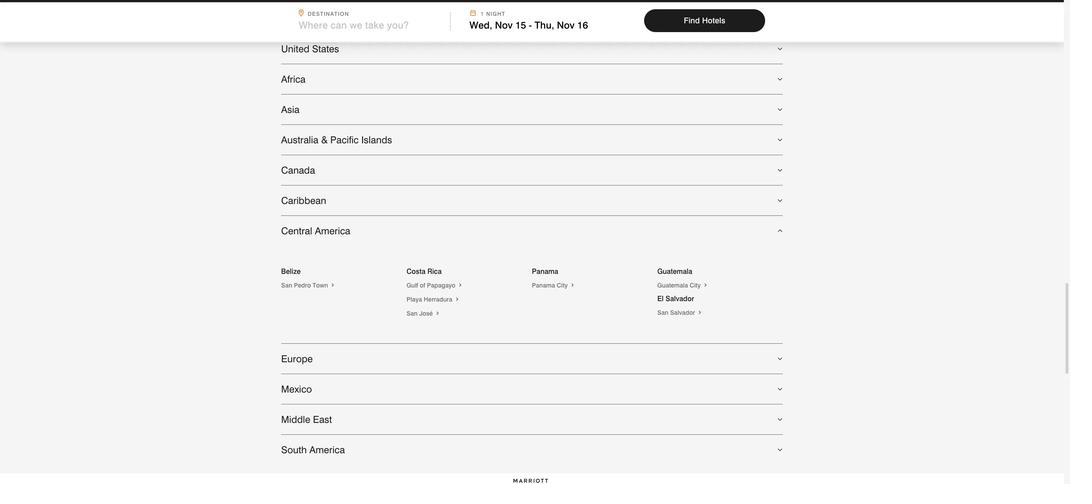 Task type: describe. For each thing, give the bounding box(es) containing it.
central america button
[[281, 216, 783, 246]]

none search field containing wed, nov 15 - thu, nov 16
[[0, 2, 1064, 42]]

find hotels
[[684, 16, 726, 25]]

central
[[281, 225, 312, 237]]

arrow right image for san salvador
[[697, 309, 703, 316]]

town
[[313, 282, 328, 289]]

find hotels button
[[644, 9, 766, 32]]

night
[[486, 11, 506, 17]]

world
[[375, 6, 422, 27]]

arrow right image for playa herradura
[[454, 296, 460, 303]]

1 night wed, nov 15 - thu, nov 16
[[470, 11, 588, 31]]

josé
[[419, 310, 433, 317]]

australia & pacific islands button
[[281, 125, 783, 155]]

guatemala for guatemala
[[658, 268, 693, 276]]

san pedro town
[[281, 282, 330, 289]]

guatemala for guatemala city
[[658, 282, 688, 289]]

mexico
[[281, 384, 312, 395]]

arrow right image for san josé
[[435, 310, 441, 317]]

canada button
[[281, 155, 783, 185]]

thu,
[[535, 19, 554, 31]]

caribbean
[[281, 195, 326, 206]]

san josé link
[[407, 310, 441, 317]]

mexico button
[[281, 375, 783, 404]]

san salvador link
[[658, 309, 703, 316]]

the
[[346, 6, 371, 27]]

gulf of papagayo link
[[407, 282, 464, 289]]

belize
[[281, 268, 301, 276]]

&
[[321, 134, 328, 146]]

playa herradura
[[407, 296, 454, 303]]

costa rica
[[407, 268, 442, 276]]

pacific
[[331, 134, 359, 146]]

australia
[[281, 134, 319, 146]]

el salvador
[[658, 295, 695, 303]]

south america
[[281, 445, 345, 456]]

panama city
[[532, 282, 570, 289]]

1 nov from the left
[[495, 19, 513, 31]]

of
[[420, 282, 426, 289]]

gulf
[[407, 282, 418, 289]]

papagayo
[[427, 282, 456, 289]]

playa
[[407, 296, 422, 303]]

africa button
[[281, 64, 783, 94]]

2 nov from the left
[[557, 19, 575, 31]]

16
[[578, 19, 588, 31]]

middle east
[[281, 414, 332, 426]]

el
[[658, 295, 664, 303]]

Destination text field
[[299, 19, 434, 31]]

panama city link
[[532, 282, 576, 289]]

costa
[[407, 268, 426, 276]]

destination field
[[299, 19, 445, 31]]

15
[[516, 19, 526, 31]]

san pedro town link
[[281, 282, 336, 289]]

explore the world
[[281, 6, 446, 27]]

arrow right image for panama city
[[570, 282, 576, 289]]

arrow right image for costa rica
[[457, 282, 464, 289]]

playa herradura link
[[407, 296, 460, 303]]

south america button
[[281, 435, 783, 465]]

east
[[313, 414, 332, 426]]

europe
[[281, 353, 313, 365]]

guatemala city link
[[658, 282, 709, 289]]

middle east button
[[281, 405, 783, 435]]

san for costa rica
[[407, 310, 418, 317]]



Task type: locate. For each thing, give the bounding box(es) containing it.
wed,
[[470, 19, 493, 31]]

0 vertical spatial panama
[[532, 268, 559, 276]]

rica
[[428, 268, 442, 276]]

explore
[[281, 6, 341, 27]]

0 vertical spatial guatemala
[[658, 268, 693, 276]]

2 arrow right image from the left
[[703, 282, 709, 289]]

san salvador
[[658, 309, 697, 316]]

salvador for el salvador
[[666, 295, 695, 303]]

1 arrow right image from the left
[[457, 282, 464, 289]]

panama
[[532, 268, 559, 276], [532, 282, 555, 289]]

1 horizontal spatial san
[[407, 310, 418, 317]]

guatemala up el salvador
[[658, 282, 688, 289]]

0 horizontal spatial san
[[281, 282, 292, 289]]

1 vertical spatial salvador
[[670, 309, 695, 316]]

0 horizontal spatial nov
[[495, 19, 513, 31]]

arrow right image
[[457, 282, 464, 289], [703, 282, 709, 289]]

arrow right image for guatemala
[[703, 282, 709, 289]]

australia & pacific islands
[[281, 134, 392, 146]]

south
[[281, 445, 307, 456]]

america for south america
[[310, 445, 345, 456]]

1
[[481, 11, 484, 17]]

2 horizontal spatial san
[[658, 309, 669, 316]]

2 guatemala from the top
[[658, 282, 688, 289]]

0 horizontal spatial arrow right image
[[457, 282, 464, 289]]

asia
[[281, 104, 300, 115]]

san josé
[[407, 310, 435, 317]]

pedro
[[294, 282, 311, 289]]

san
[[281, 282, 292, 289], [658, 309, 669, 316], [407, 310, 418, 317]]

central america
[[281, 225, 351, 237]]

0 vertical spatial salvador
[[666, 295, 695, 303]]

america down east
[[310, 445, 345, 456]]

america inside south america dropdown button
[[310, 445, 345, 456]]

salvador down guatemala city in the right of the page
[[666, 295, 695, 303]]

find
[[684, 16, 700, 25]]

1 vertical spatial panama
[[532, 282, 555, 289]]

guatemala
[[658, 268, 693, 276], [658, 282, 688, 289]]

america inside central america dropdown button
[[315, 225, 351, 237]]

states
[[312, 43, 339, 54]]

salvador down el salvador
[[670, 309, 695, 316]]

1 city from the left
[[557, 282, 568, 289]]

arrow right image right the papagayo
[[457, 282, 464, 289]]

salvador for san salvador
[[670, 309, 695, 316]]

nov left 16
[[557, 19, 575, 31]]

0 horizontal spatial city
[[557, 282, 568, 289]]

1 horizontal spatial nov
[[557, 19, 575, 31]]

1 horizontal spatial arrow right image
[[703, 282, 709, 289]]

1 horizontal spatial city
[[690, 282, 701, 289]]

hotels
[[702, 16, 726, 25]]

united states
[[281, 43, 339, 54]]

arrow right image up the san salvador link
[[703, 282, 709, 289]]

salvador
[[666, 295, 695, 303], [670, 309, 695, 316]]

canada
[[281, 165, 315, 176]]

-
[[529, 19, 532, 31]]

united
[[281, 43, 310, 54]]

gulf of papagayo
[[407, 282, 457, 289]]

middle
[[281, 414, 310, 426]]

2 city from the left
[[690, 282, 701, 289]]

asia button
[[281, 95, 783, 124]]

1 vertical spatial america
[[310, 445, 345, 456]]

herradura
[[424, 296, 453, 303]]

1 vertical spatial guatemala
[[658, 282, 688, 289]]

united states button
[[281, 34, 783, 64]]

panama for panama city
[[532, 282, 555, 289]]

san down belize in the bottom of the page
[[281, 282, 292, 289]]

europe button
[[281, 344, 783, 374]]

city for guatemala
[[690, 282, 701, 289]]

islands
[[362, 134, 392, 146]]

nov
[[495, 19, 513, 31], [557, 19, 575, 31]]

2 panama from the top
[[532, 282, 555, 289]]

1 guatemala from the top
[[658, 268, 693, 276]]

panama for panama
[[532, 268, 559, 276]]

None search field
[[0, 2, 1064, 42]]

san left "josé"
[[407, 310, 418, 317]]

city
[[557, 282, 568, 289], [690, 282, 701, 289]]

america for central america
[[315, 225, 351, 237]]

1 panama from the top
[[532, 268, 559, 276]]

san down the el
[[658, 309, 669, 316]]

arrow right image for san pedro town
[[330, 282, 336, 289]]

guatemala up guatemala city in the right of the page
[[658, 268, 693, 276]]

america
[[315, 225, 351, 237], [310, 445, 345, 456]]

destination
[[308, 11, 349, 17]]

arrow right image
[[330, 282, 336, 289], [570, 282, 576, 289], [454, 296, 460, 303], [697, 309, 703, 316], [435, 310, 441, 317]]

city for panama
[[557, 282, 568, 289]]

america right the central
[[315, 225, 351, 237]]

guatemala city
[[658, 282, 703, 289]]

caribbean button
[[281, 186, 783, 216]]

san for guatemala
[[658, 309, 669, 316]]

nov down night
[[495, 19, 513, 31]]

0 vertical spatial america
[[315, 225, 351, 237]]

africa
[[281, 73, 306, 85]]



Task type: vqa. For each thing, say whether or not it's contained in the screenshot.
vancouver hotels
no



